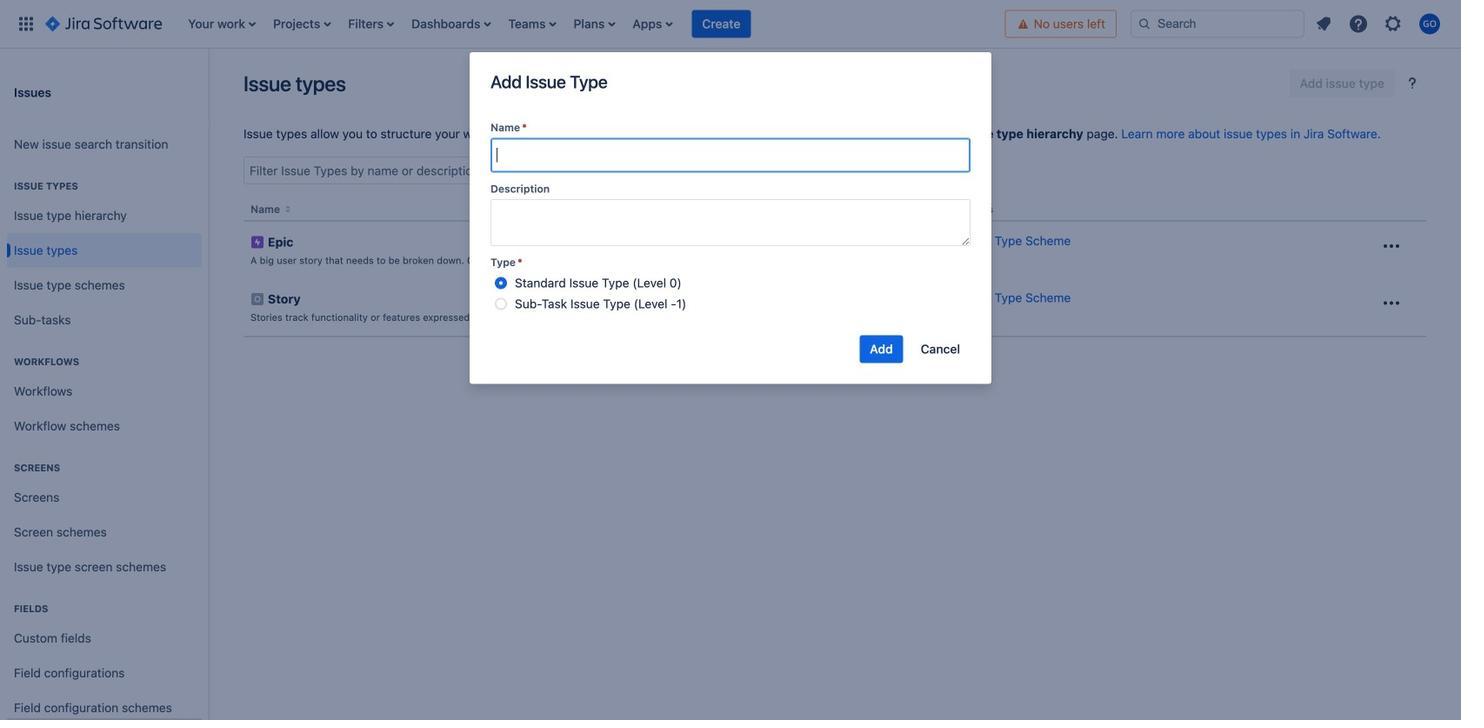 Task type: describe. For each thing, give the bounding box(es) containing it.
Search field
[[1131, 10, 1305, 38]]

Filter Issue Types by name or description text field
[[244, 158, 507, 183]]

learn more image
[[1402, 73, 1423, 94]]

workflows group
[[7, 337, 202, 449]]

heading for workflows group
[[7, 355, 202, 369]]

1 horizontal spatial list
[[1308, 8, 1451, 40]]

search image
[[1138, 17, 1152, 31]]

0 horizontal spatial list
[[179, 0, 1005, 48]]

8 list item from the left
[[692, 0, 751, 48]]

4 list item from the left
[[406, 0, 496, 48]]

5 list item from the left
[[503, 0, 561, 48]]

6 list item from the left
[[568, 0, 620, 48]]

issue types group
[[7, 162, 202, 343]]



Task type: vqa. For each thing, say whether or not it's contained in the screenshot.
More
no



Task type: locate. For each thing, give the bounding box(es) containing it.
4 heading from the top
[[7, 602, 202, 616]]

7 list item from the left
[[627, 0, 678, 48]]

banner
[[0, 0, 1461, 49]]

group
[[1289, 70, 1426, 97]]

jira software image
[[45, 13, 162, 34], [45, 13, 162, 34]]

fields group
[[7, 584, 202, 720]]

None search field
[[1131, 10, 1305, 38]]

list
[[179, 0, 1005, 48], [1308, 8, 1451, 40]]

heading
[[7, 179, 202, 193], [7, 355, 202, 369], [7, 461, 202, 475], [7, 602, 202, 616]]

None field
[[491, 140, 970, 171]]

heading for screens "group"
[[7, 461, 202, 475]]

option group
[[491, 273, 971, 314]]

3 heading from the top
[[7, 461, 202, 475]]

2 list item from the left
[[268, 0, 336, 48]]

heading for issue types group
[[7, 179, 202, 193]]

1 heading from the top
[[7, 179, 202, 193]]

1 list item from the left
[[183, 0, 261, 48]]

None text field
[[491, 199, 971, 246]]

heading for fields group
[[7, 602, 202, 616]]

list item
[[183, 0, 261, 48], [268, 0, 336, 48], [343, 0, 399, 48], [406, 0, 496, 48], [503, 0, 561, 48], [568, 0, 620, 48], [627, 0, 678, 48], [692, 0, 751, 48]]

primary element
[[10, 0, 1005, 48]]

2 heading from the top
[[7, 355, 202, 369]]

screens group
[[7, 444, 202, 590]]

3 list item from the left
[[343, 0, 399, 48]]



